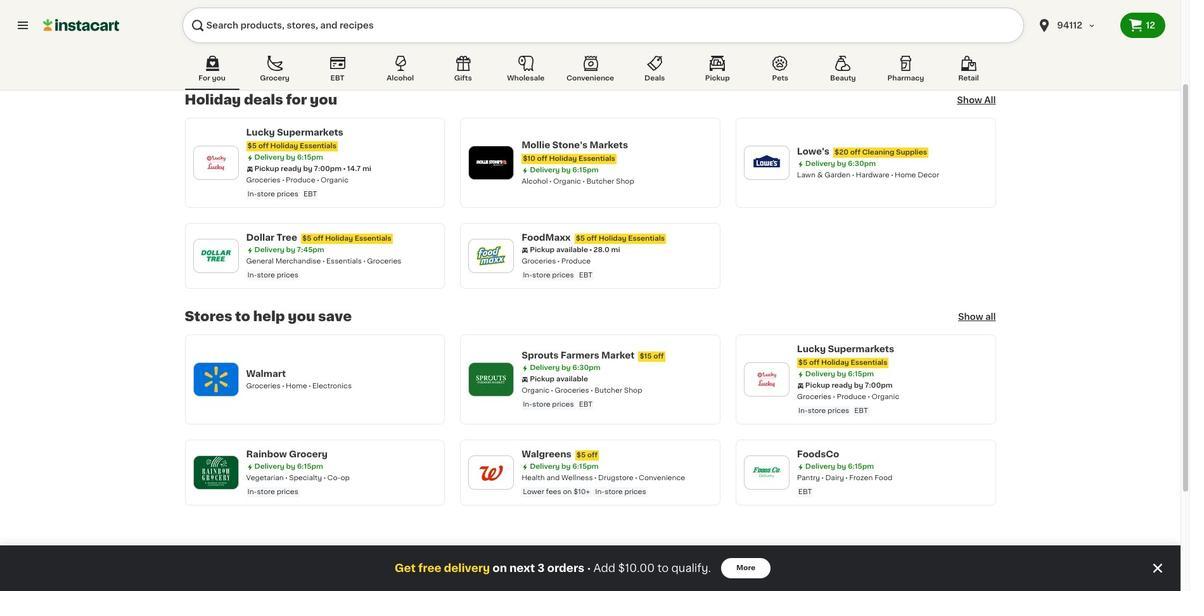 Task type: describe. For each thing, give the bounding box(es) containing it.
save
[[318, 310, 352, 323]]

to inside get free delivery on next 3 orders • add $10.00 to qualify.
[[658, 563, 669, 574]]

safeway
[[617, 49, 647, 56]]

essentials inside dollar tree $5 off holiday essentials
[[355, 235, 391, 242]]

vegetarian specialty co-op
[[246, 475, 350, 482]]

health
[[522, 475, 545, 482]]

free
[[418, 563, 441, 574]]

butcher for groceries
[[595, 387, 622, 394]]

0 vertical spatial 7:00pm
[[314, 165, 342, 172]]

by for hardware
[[837, 160, 846, 167]]

walgreens for walgreens $5 off
[[522, 450, 571, 459]]

bevmo!
[[285, 49, 312, 56]]

lower fees on $10+ in-store prices
[[523, 489, 646, 496]]

dollar tree logo image
[[199, 240, 232, 273]]

rainbow grocery 45 min
[[851, 49, 913, 67]]

supermarkets for pickup ready by 7:00pm
[[828, 345, 894, 354]]

mollie stone's markets $10 off holiday essentials
[[522, 141, 628, 162]]

$5 inside foodmaxx $5 off holiday essentials
[[576, 235, 585, 242]]

6:30pm for market
[[572, 364, 601, 371]]

bevmo! link
[[266, 0, 331, 72]]

1 vertical spatial farmers
[[561, 351, 599, 360]]

stone's
[[552, 141, 588, 150]]

delivery by 6:15pm for 14.7 mi
[[254, 154, 323, 161]]

28.0
[[594, 247, 610, 254]]

foodmaxx $5 off holiday essentials
[[522, 233, 665, 242]]

94112
[[1057, 21, 1082, 30]]

in-store prices ebt for pickup available
[[523, 401, 593, 408]]

show all 76 stores
[[947, 42, 984, 61]]

alcohol organic butcher shop
[[522, 178, 634, 185]]

sprouts farmers market logo image
[[475, 363, 508, 396]]

get free delivery on next 3 orders • add $10.00 to qualify.
[[395, 563, 711, 574]]

lucky supermarkets logo image for 14.7 mi
[[199, 146, 232, 179]]

in-store prices for for
[[247, 272, 298, 279]]

gifts
[[454, 75, 472, 82]]

instacart image
[[43, 18, 119, 33]]

grocery for rainbow grocery
[[289, 450, 328, 459]]

foodmaxx pickup
[[446, 49, 484, 67]]

home inside walmart groceries home electronics
[[286, 383, 307, 390]]

lowe's
[[797, 147, 830, 156]]

pickup button
[[690, 53, 745, 90]]

delivery by 6:15pm for pickup ready by 7:00pm
[[805, 371, 874, 378]]

6:15pm for drugstore
[[572, 463, 599, 470]]

rainbow grocery
[[246, 450, 328, 459]]

show all button
[[957, 94, 996, 106]]

wholesale button
[[499, 53, 553, 90]]

show for holiday deals for you
[[957, 96, 982, 105]]

delivery for hardware
[[805, 160, 835, 167]]

pickup inside 'button'
[[705, 75, 730, 82]]

all for show all
[[986, 312, 996, 321]]

off inside the lowe's $20 off cleaning supplies
[[850, 149, 861, 156]]

lawn & garden hardware home decor
[[797, 172, 939, 179]]

lucky supermarkets 45 min
[[766, 49, 840, 67]]

pets
[[772, 75, 788, 82]]

health and wellness drugstore convenience
[[522, 475, 685, 482]]

decor
[[918, 172, 939, 179]]

garden
[[825, 172, 851, 179]]

12
[[1146, 21, 1155, 30]]

delivery for specialty
[[254, 463, 284, 470]]

gifts button
[[436, 53, 490, 90]]

1 available from the top
[[556, 247, 588, 254]]

walmart logo image
[[199, 363, 232, 396]]

0 vertical spatial sprouts
[[682, 49, 711, 56]]

safeway 45 min
[[617, 49, 647, 67]]

electronics
[[312, 383, 352, 390]]

delivery by 6:15pm for drugstore
[[530, 463, 599, 470]]

add
[[594, 563, 615, 574]]

essentials inside foodmaxx $5 off holiday essentials
[[628, 235, 665, 242]]

produce for 14.7 mi
[[286, 177, 315, 184]]

6:15pm for dairy
[[848, 463, 874, 470]]

for
[[198, 75, 210, 82]]

hardware
[[856, 172, 890, 179]]

off inside foodmaxx $5 off holiday essentials
[[587, 235, 597, 242]]

$5 for pickup ready by 7:00pm
[[798, 359, 808, 366]]

groceries produce organic for pickup
[[797, 394, 900, 401]]

general
[[246, 258, 274, 265]]

by for drugstore
[[562, 463, 571, 470]]

mollie
[[522, 141, 550, 150]]

6:15pm for organic
[[572, 167, 599, 174]]

$20 for lowe's
[[835, 149, 849, 156]]

show inside show all 76 stores
[[947, 42, 972, 51]]

by for pickup ready by 7:00pm
[[837, 371, 846, 378]]

show for stores to help you save
[[958, 312, 983, 321]]

all for show all 76 stores
[[974, 42, 984, 51]]

1 horizontal spatial sprouts farmers market $15 off
[[682, 49, 769, 70]]

delivery by 6:30pm for $20
[[805, 160, 876, 167]]

wholesale
[[507, 75, 545, 82]]

deals
[[645, 75, 665, 82]]

off inside mollie stone's markets $10 off holiday essentials
[[537, 155, 547, 162]]

supplies
[[896, 149, 927, 156]]

$5 for essentials
[[302, 235, 312, 242]]

$10.00
[[618, 563, 655, 574]]

45 for rainbow grocery 45 min
[[870, 60, 879, 67]]

grocery for rainbow grocery 45 min
[[884, 49, 913, 56]]

rainbow for rainbow grocery 45 min
[[851, 49, 882, 56]]

$10
[[523, 155, 535, 162]]

14.7 mi
[[347, 165, 371, 172]]

convenience button
[[561, 53, 619, 90]]

6:15pm for specialty
[[297, 463, 323, 470]]

ebt inside button
[[331, 75, 345, 82]]

general merchandise essentials groceries
[[246, 258, 402, 265]]

alcohol button
[[373, 53, 428, 90]]

delivery for pickup ready by 7:00pm
[[805, 371, 835, 378]]

foodsco 1 hr
[[199, 49, 231, 67]]

show all button
[[958, 311, 996, 323]]

for you button
[[185, 53, 239, 90]]

hr
[[214, 60, 221, 67]]

holiday inside dollar tree $5 off holiday essentials
[[325, 235, 353, 242]]

mi for 14.7 mi
[[362, 165, 371, 172]]

essentials inside mollie stone's markets $10 off holiday essentials
[[579, 155, 615, 162]]

get
[[395, 563, 416, 574]]

you for stores to help you save
[[288, 310, 315, 323]]

1 horizontal spatial ready
[[832, 382, 852, 389]]

foodsco for foodsco 1 hr
[[199, 49, 231, 56]]

14.7
[[347, 165, 361, 172]]

pantry
[[797, 475, 820, 482]]

rainbow for rainbow grocery
[[246, 450, 287, 459]]

food
[[875, 475, 893, 482]]

by for dairy
[[837, 463, 846, 470]]

stores
[[960, 55, 982, 61]]

costco $20 off
[[369, 49, 395, 70]]

delivery for 14.7 mi
[[254, 154, 284, 161]]

0 horizontal spatial pickup ready by 7:00pm
[[254, 165, 342, 172]]

stores to help you save
[[185, 310, 352, 323]]

grocery button
[[248, 53, 302, 90]]

vegetarian
[[246, 475, 284, 482]]

28.0 mi
[[594, 247, 620, 254]]

foodsco for foodsco
[[797, 450, 839, 459]]

help
[[253, 310, 285, 323]]

0 vertical spatial home
[[895, 172, 916, 179]]

2 pickup available from the top
[[530, 376, 588, 383]]

1 horizontal spatial market
[[744, 49, 769, 56]]

walmart groceries home electronics
[[246, 369, 352, 390]]

1 horizontal spatial pickup ready by 7:00pm
[[805, 382, 893, 389]]

foodsco logo image
[[750, 456, 783, 489]]

delivery
[[444, 563, 490, 574]]

convenience inside tab panel
[[639, 475, 685, 482]]

in-store prices ebt for pickup ready by 7:00pm
[[798, 408, 868, 414]]

45 for lucky supermarkets 45 min
[[787, 60, 796, 67]]

12 button
[[1121, 13, 1165, 38]]

off inside walgreens $5 off
[[587, 452, 598, 459]]

groceries inside walmart groceries home electronics
[[246, 383, 281, 390]]

lucky supermarkets $5 off holiday essentials for 14.7
[[246, 128, 343, 150]]

you inside button
[[212, 75, 226, 82]]

in-store prices for help
[[247, 489, 298, 496]]

markets
[[590, 141, 628, 150]]



Task type: locate. For each thing, give the bounding box(es) containing it.
walgreens up and
[[522, 450, 571, 459]]

you right 'for'
[[310, 93, 337, 106]]

beauty
[[830, 75, 856, 82]]

rainbow inside 'rainbow grocery 45 min'
[[851, 49, 882, 56]]

2 min from the left
[[798, 60, 811, 67]]

shop for alcohol organic butcher shop
[[616, 178, 634, 185]]

available up groceries produce
[[556, 247, 588, 254]]

frozen
[[849, 475, 873, 482]]

farmers left the pets button
[[712, 49, 742, 56]]

foodmaxx for foodmaxx $5 off holiday essentials
[[522, 233, 571, 242]]

pantry dairy frozen food
[[797, 475, 893, 482]]

0 vertical spatial available
[[556, 247, 588, 254]]

1 horizontal spatial delivery by 6:30pm
[[805, 160, 876, 167]]

2 horizontal spatial min
[[881, 60, 894, 67]]

cleaning
[[862, 149, 894, 156]]

walgreens link
[[516, 0, 582, 72]]

sprouts
[[682, 49, 711, 56], [522, 351, 559, 360]]

in-store prices down "vegetarian"
[[247, 489, 298, 496]]

alcohol inside alcohol button
[[387, 75, 414, 82]]

holiday deals for you
[[185, 93, 337, 106]]

1 vertical spatial sprouts
[[522, 351, 559, 360]]

1 vertical spatial foodmaxx
[[522, 233, 571, 242]]

1 horizontal spatial convenience
[[639, 475, 685, 482]]

0 vertical spatial pickup available
[[530, 247, 588, 254]]

1 vertical spatial $15
[[640, 353, 652, 360]]

next
[[510, 563, 535, 574]]

grocery up specialty
[[289, 450, 328, 459]]

1 vertical spatial show
[[957, 96, 982, 105]]

treatment tracker modal dialog
[[0, 546, 1181, 591]]

for
[[286, 93, 307, 106]]

$15
[[703, 63, 715, 70], [640, 353, 652, 360]]

op
[[341, 475, 350, 482]]

1 vertical spatial mi
[[611, 247, 620, 254]]

$5 inside dollar tree $5 off holiday essentials
[[302, 235, 312, 242]]

45 inside lucky supermarkets 45 min
[[787, 60, 796, 67]]

min for rainbow grocery 45 min
[[881, 60, 894, 67]]

in-store prices ebt for 14.7 mi
[[247, 191, 317, 198]]

walgreens logo image
[[475, 456, 508, 489]]

min up the pharmacy
[[881, 60, 894, 67]]

1 vertical spatial sprouts farmers market $15 off
[[522, 351, 664, 360]]

$5
[[247, 143, 257, 150], [302, 235, 312, 242], [576, 235, 585, 242], [798, 359, 808, 366], [577, 452, 586, 459]]

1 horizontal spatial farmers
[[712, 49, 742, 56]]

convenience right drugstore at the right
[[639, 475, 685, 482]]

lucky for 14.7 mi
[[246, 128, 275, 137]]

min inside 'rainbow grocery 45 min'
[[881, 60, 894, 67]]

0 horizontal spatial farmers
[[561, 351, 599, 360]]

grocery up the pharmacy
[[884, 49, 913, 56]]

off
[[385, 63, 395, 70], [717, 63, 727, 70], [258, 143, 269, 150], [850, 149, 861, 156], [537, 155, 547, 162], [313, 235, 324, 242], [587, 235, 597, 242], [654, 353, 664, 360], [809, 359, 820, 366], [587, 452, 598, 459]]

1 vertical spatial 7:00pm
[[865, 382, 893, 389]]

0 horizontal spatial ready
[[281, 165, 302, 172]]

groceries produce
[[522, 258, 591, 265]]

0 horizontal spatial $20
[[369, 63, 383, 70]]

0 vertical spatial grocery
[[884, 49, 913, 56]]

0 vertical spatial market
[[744, 49, 769, 56]]

prices
[[277, 191, 298, 198], [277, 272, 298, 279], [552, 272, 574, 279], [552, 401, 574, 408], [828, 408, 849, 414], [277, 489, 298, 496], [625, 489, 646, 496]]

1 vertical spatial delivery by 6:30pm
[[530, 364, 601, 371]]

2 vertical spatial grocery
[[289, 450, 328, 459]]

alcohol down the '$10' on the top left of the page
[[522, 178, 548, 185]]

0 horizontal spatial market
[[601, 351, 635, 360]]

0 horizontal spatial 45
[[620, 60, 629, 67]]

butcher for organic
[[586, 178, 614, 185]]

foodsco
[[199, 49, 231, 56], [797, 450, 839, 459]]

76
[[949, 55, 958, 61]]

1 pickup available from the top
[[530, 247, 588, 254]]

more button
[[721, 558, 771, 579]]

available up "organic groceries butcher shop"
[[556, 376, 588, 383]]

on
[[563, 489, 572, 496], [493, 563, 507, 574]]

sprouts right deals button
[[682, 49, 711, 56]]

1 horizontal spatial 45
[[787, 60, 796, 67]]

all inside popup button
[[986, 312, 996, 321]]

0 vertical spatial butcher
[[586, 178, 614, 185]]

grocery inside 'rainbow grocery 45 min'
[[884, 49, 913, 56]]

delivery for dairy
[[805, 463, 835, 470]]

0 horizontal spatial foodsco
[[199, 49, 231, 56]]

2 vertical spatial supermarkets
[[828, 345, 894, 354]]

rainbow up "vegetarian"
[[246, 450, 287, 459]]

0 vertical spatial sprouts farmers market $15 off
[[682, 49, 769, 70]]

by for specialty
[[286, 463, 295, 470]]

1 vertical spatial all
[[986, 312, 996, 321]]

supermarkets
[[789, 49, 840, 56], [277, 128, 343, 137], [828, 345, 894, 354]]

2 vertical spatial you
[[288, 310, 315, 323]]

show all
[[958, 312, 996, 321]]

1 in-store prices from the top
[[247, 272, 298, 279]]

delivery by 6:30pm for farmers
[[530, 364, 601, 371]]

pharmacy button
[[879, 53, 933, 90]]

alcohol for alcohol
[[387, 75, 414, 82]]

0 horizontal spatial convenience
[[567, 75, 614, 82]]

6:30pm down the lowe's $20 off cleaning supplies
[[848, 160, 876, 167]]

1 vertical spatial alcohol
[[522, 178, 548, 185]]

2 available from the top
[[556, 376, 588, 383]]

mi for 28.0 mi
[[611, 247, 620, 254]]

0 vertical spatial on
[[563, 489, 572, 496]]

0 vertical spatial supermarkets
[[789, 49, 840, 56]]

0 vertical spatial walgreens
[[530, 49, 568, 56]]

1 horizontal spatial $15
[[703, 63, 715, 70]]

on inside tab panel
[[563, 489, 572, 496]]

$20 for costco
[[369, 63, 383, 70]]

show
[[947, 42, 972, 51], [957, 96, 982, 105], [958, 312, 983, 321]]

45 inside safeway 45 min
[[620, 60, 629, 67]]

1 vertical spatial 6:30pm
[[572, 364, 601, 371]]

retail button
[[941, 53, 996, 90]]

0 horizontal spatial mi
[[362, 165, 371, 172]]

lowe's $20 off cleaning supplies
[[797, 147, 927, 156]]

retail
[[958, 75, 979, 82]]

1 horizontal spatial 7:00pm
[[865, 382, 893, 389]]

1 horizontal spatial mi
[[611, 247, 620, 254]]

mi right 14.7
[[362, 165, 371, 172]]

sprouts up "organic groceries butcher shop"
[[522, 351, 559, 360]]

1 vertical spatial $20
[[835, 149, 849, 156]]

you right for
[[212, 75, 226, 82]]

ebt
[[331, 75, 345, 82], [304, 191, 317, 198], [579, 272, 593, 279], [579, 401, 593, 408], [855, 408, 868, 414], [798, 489, 812, 496]]

by for 14.7 mi
[[286, 154, 295, 161]]

2 vertical spatial produce
[[837, 394, 866, 401]]

delivery by 6:30pm up garden
[[805, 160, 876, 167]]

1 horizontal spatial rainbow
[[851, 49, 882, 56]]

lucky supermarkets logo image
[[199, 146, 232, 179], [750, 363, 783, 396]]

home down walmart
[[286, 383, 307, 390]]

alcohol inside tab panel
[[522, 178, 548, 185]]

0 vertical spatial foodmaxx
[[446, 49, 484, 56]]

pickup inside foodmaxx pickup
[[453, 60, 477, 67]]

0 vertical spatial 6:30pm
[[848, 160, 876, 167]]

2 45 from the left
[[787, 60, 796, 67]]

in-store prices
[[247, 272, 298, 279], [247, 489, 298, 496]]

0 horizontal spatial produce
[[286, 177, 315, 184]]

0 horizontal spatial alcohol
[[387, 75, 414, 82]]

1 vertical spatial shop
[[624, 387, 642, 394]]

on left the next
[[493, 563, 507, 574]]

1 vertical spatial available
[[556, 376, 588, 383]]

2 horizontal spatial produce
[[837, 394, 866, 401]]

pickup available
[[530, 247, 588, 254], [530, 376, 588, 383]]

0 horizontal spatial lucky
[[246, 128, 275, 137]]

co-
[[327, 475, 341, 482]]

pickup ready by 7:00pm
[[254, 165, 342, 172], [805, 382, 893, 389]]

foodmaxx up groceries produce
[[522, 233, 571, 242]]

3 min from the left
[[881, 60, 894, 67]]

wellness
[[562, 475, 593, 482]]

organic
[[321, 177, 349, 184], [553, 178, 581, 185], [522, 387, 550, 394], [872, 394, 900, 401]]

min inside lucky supermarkets 45 min
[[798, 60, 811, 67]]

$20 inside the costco $20 off
[[369, 63, 383, 70]]

0 horizontal spatial 6:30pm
[[572, 364, 601, 371]]

1 vertical spatial walgreens
[[522, 450, 571, 459]]

1 vertical spatial rainbow
[[246, 450, 287, 459]]

min inside safeway 45 min
[[631, 60, 644, 67]]

1 horizontal spatial min
[[798, 60, 811, 67]]

6:30pm
[[848, 160, 876, 167], [572, 364, 601, 371]]

farmers up "organic groceries butcher shop"
[[561, 351, 599, 360]]

2 in-store prices from the top
[[247, 489, 298, 496]]

delivery by 7:45pm
[[254, 247, 324, 254]]

delivery by 6:30pm
[[805, 160, 876, 167], [530, 364, 601, 371]]

$20 up garden
[[835, 149, 849, 156]]

farmers
[[712, 49, 742, 56], [561, 351, 599, 360]]

1 horizontal spatial produce
[[561, 258, 591, 265]]

0 vertical spatial convenience
[[567, 75, 614, 82]]

0 vertical spatial lucky supermarkets $5 off holiday essentials
[[246, 128, 343, 150]]

in-store prices down general
[[247, 272, 298, 279]]

1 94112 button from the left
[[1029, 8, 1121, 43]]

off inside the costco $20 off
[[385, 63, 395, 70]]

delivery for pickup available
[[530, 364, 560, 371]]

0 vertical spatial $15
[[703, 63, 715, 70]]

pickup available up groceries produce
[[530, 247, 588, 254]]

beauty button
[[816, 53, 870, 90]]

1 45 from the left
[[620, 60, 629, 67]]

delivery for organic
[[530, 167, 560, 174]]

0 vertical spatial pickup ready by 7:00pm
[[254, 165, 342, 172]]

shop for organic groceries butcher shop
[[624, 387, 642, 394]]

supermarkets for 14.7 mi
[[277, 128, 343, 137]]

pickup available up "organic groceries butcher shop"
[[530, 376, 588, 383]]

delivery by 6:30pm up "organic groceries butcher shop"
[[530, 364, 601, 371]]

$5 for 14.7 mi
[[247, 143, 257, 150]]

all inside show all 76 stores
[[974, 42, 984, 51]]

mollie stone's markets logo image
[[475, 146, 508, 179]]

grocery inside button
[[260, 75, 290, 82]]

6:15pm for 14.7 mi
[[297, 154, 323, 161]]

for you
[[198, 75, 226, 82]]

home left decor
[[895, 172, 916, 179]]

2 vertical spatial lucky
[[797, 345, 826, 354]]

holiday inside foodmaxx $5 off holiday essentials
[[599, 235, 627, 242]]

min left beauty button
[[798, 60, 811, 67]]

walgreens up wholesale
[[530, 49, 568, 56]]

groceries produce organic for 14.7
[[246, 177, 349, 184]]

groceries
[[246, 177, 281, 184], [367, 258, 402, 265], [522, 258, 556, 265], [246, 383, 281, 390], [555, 387, 589, 394], [797, 394, 832, 401]]

0 vertical spatial produce
[[286, 177, 315, 184]]

alcohol for alcohol organic butcher shop
[[522, 178, 548, 185]]

$10+
[[574, 489, 590, 496]]

tab panel
[[178, 0, 1002, 506]]

lucky for pickup ready by 7:00pm
[[797, 345, 826, 354]]

foodsco up the "hr"
[[199, 49, 231, 56]]

1 vertical spatial you
[[310, 93, 337, 106]]

on inside get free delivery on next 3 orders • add $10.00 to qualify.
[[493, 563, 507, 574]]

0 vertical spatial foodsco
[[199, 49, 231, 56]]

0 horizontal spatial lucky supermarkets $5 off holiday essentials
[[246, 128, 343, 150]]

costco
[[369, 49, 395, 56]]

deals
[[244, 93, 283, 106]]

convenience inside convenience button
[[567, 75, 614, 82]]

foodsco up pantry
[[797, 450, 839, 459]]

on right fees
[[563, 489, 572, 496]]

1 horizontal spatial lucky supermarkets $5 off holiday essentials
[[797, 345, 894, 366]]

delivery by 6:15pm for dairy
[[805, 463, 874, 470]]

supermarkets inside lucky supermarkets 45 min
[[789, 49, 840, 56]]

essentials
[[300, 143, 336, 150], [579, 155, 615, 162], [355, 235, 391, 242], [628, 235, 665, 242], [326, 258, 362, 265], [851, 359, 887, 366]]

you for holiday deals for you
[[310, 93, 337, 106]]

94112 button
[[1029, 8, 1121, 43], [1037, 8, 1113, 43]]

$20 down 'costco'
[[369, 63, 383, 70]]

walgreens for walgreens
[[530, 49, 568, 56]]

you
[[212, 75, 226, 82], [310, 93, 337, 106], [288, 310, 315, 323]]

1 vertical spatial foodsco
[[797, 450, 839, 459]]

6:30pm for off
[[848, 160, 876, 167]]

to inside tab panel
[[235, 310, 250, 323]]

foodmaxx logo image
[[475, 240, 508, 273]]

to left help
[[235, 310, 250, 323]]

rainbow up beauty
[[851, 49, 882, 56]]

market
[[744, 49, 769, 56], [601, 351, 635, 360]]

by for organic
[[562, 167, 571, 174]]

0 horizontal spatial on
[[493, 563, 507, 574]]

0 horizontal spatial min
[[631, 60, 644, 67]]

0 horizontal spatial $15
[[640, 353, 652, 360]]

3
[[538, 563, 545, 574]]

alcohol down the costco $20 off
[[387, 75, 414, 82]]

tab panel containing holiday deals for you
[[178, 0, 1002, 506]]

1 vertical spatial lucky
[[246, 128, 275, 137]]

None search field
[[183, 8, 1024, 43]]

delivery for drugstore
[[530, 463, 560, 470]]

1 horizontal spatial on
[[563, 489, 572, 496]]

mi right 28.0
[[611, 247, 620, 254]]

delivery by 6:15pm for specialty
[[254, 463, 323, 470]]

in-
[[247, 191, 257, 198], [247, 272, 257, 279], [523, 272, 532, 279], [523, 401, 532, 408], [798, 408, 808, 414], [247, 489, 257, 496], [595, 489, 605, 496]]

min down safeway
[[631, 60, 644, 67]]

$20 inside the lowe's $20 off cleaning supplies
[[835, 149, 849, 156]]

walgreens $5 off
[[522, 450, 598, 459]]

lowe's logo image
[[750, 146, 783, 179]]

&
[[817, 172, 823, 179]]

by for essentials
[[286, 247, 295, 254]]

pharmacy
[[888, 75, 924, 82]]

more
[[736, 565, 756, 572]]

1 vertical spatial to
[[658, 563, 669, 574]]

holiday inside mollie stone's markets $10 off holiday essentials
[[549, 155, 577, 162]]

1 vertical spatial grocery
[[260, 75, 290, 82]]

1 horizontal spatial sprouts
[[682, 49, 711, 56]]

0 vertical spatial farmers
[[712, 49, 742, 56]]

1 vertical spatial home
[[286, 383, 307, 390]]

produce for pickup ready by 7:00pm
[[837, 394, 866, 401]]

specialty
[[289, 475, 322, 482]]

1 horizontal spatial 6:30pm
[[848, 160, 876, 167]]

1 vertical spatial butcher
[[595, 387, 622, 394]]

and
[[547, 475, 560, 482]]

0 horizontal spatial sprouts farmers market $15 off
[[522, 351, 664, 360]]

0 horizontal spatial groceries produce organic
[[246, 177, 349, 184]]

merchandise
[[275, 258, 321, 265]]

6:15pm for pickup ready by 7:00pm
[[848, 371, 874, 378]]

1 horizontal spatial $20
[[835, 149, 849, 156]]

available
[[556, 247, 588, 254], [556, 376, 588, 383]]

dollar
[[246, 233, 274, 242]]

1 vertical spatial pickup ready by 7:00pm
[[805, 382, 893, 389]]

rainbow grocery logo image
[[199, 456, 232, 489]]

drugstore
[[598, 475, 634, 482]]

6:30pm up "organic groceries butcher shop"
[[572, 364, 601, 371]]

grocery up deals
[[260, 75, 290, 82]]

lower
[[523, 489, 544, 496]]

organic groceries butcher shop
[[522, 387, 642, 394]]

fees
[[546, 489, 561, 496]]

to
[[235, 310, 250, 323], [658, 563, 669, 574]]

0 horizontal spatial rainbow
[[246, 450, 287, 459]]

by for pickup available
[[562, 364, 571, 371]]

0 vertical spatial alcohol
[[387, 75, 414, 82]]

alcohol
[[387, 75, 414, 82], [522, 178, 548, 185]]

1 min from the left
[[631, 60, 644, 67]]

foodmaxx for foodmaxx pickup
[[446, 49, 484, 56]]

$20
[[369, 63, 383, 70], [835, 149, 849, 156]]

ebt button
[[310, 53, 365, 90]]

min for lucky supermarkets 45 min
[[798, 60, 811, 67]]

convenience down search field
[[567, 75, 614, 82]]

qualify.
[[671, 563, 711, 574]]

to right $10.00
[[658, 563, 669, 574]]

show all
[[957, 96, 996, 105]]

store
[[257, 191, 275, 198], [257, 272, 275, 279], [532, 272, 550, 279], [532, 401, 550, 408], [808, 408, 826, 414], [257, 489, 275, 496], [605, 489, 623, 496]]

delivery for essentials
[[254, 247, 284, 254]]

1
[[209, 60, 212, 67]]

0 vertical spatial lucky
[[766, 49, 788, 56]]

0 vertical spatial delivery by 6:30pm
[[805, 160, 876, 167]]

pets button
[[753, 53, 808, 90]]

0 vertical spatial ready
[[281, 165, 302, 172]]

0 horizontal spatial delivery by 6:30pm
[[530, 364, 601, 371]]

1 horizontal spatial lucky
[[766, 49, 788, 56]]

0 horizontal spatial lucky supermarkets logo image
[[199, 146, 232, 179]]

lucky inside lucky supermarkets 45 min
[[766, 49, 788, 56]]

orders
[[547, 563, 584, 574]]

delivery by 6:15pm for organic
[[530, 167, 599, 174]]

off inside dollar tree $5 off holiday essentials
[[313, 235, 324, 242]]

stores
[[185, 310, 232, 323]]

Search field
[[183, 8, 1024, 43]]

1 vertical spatial lucky supermarkets $5 off holiday essentials
[[797, 345, 894, 366]]

lucky supermarkets $5 off holiday essentials for pickup
[[797, 345, 894, 366]]

ready
[[281, 165, 302, 172], [832, 382, 852, 389]]

$5 inside walgreens $5 off
[[577, 452, 586, 459]]

foodmaxx up gifts
[[446, 49, 484, 56]]

3 45 from the left
[[870, 60, 879, 67]]

1 horizontal spatial alcohol
[[522, 178, 548, 185]]

2 94112 button from the left
[[1037, 8, 1113, 43]]

45 inside 'rainbow grocery 45 min'
[[870, 60, 879, 67]]

1 vertical spatial groceries produce organic
[[797, 394, 900, 401]]

you right help
[[288, 310, 315, 323]]

1 vertical spatial pickup available
[[530, 376, 588, 383]]

0 horizontal spatial all
[[974, 42, 984, 51]]

lucky supermarkets logo image for pickup ready by 7:00pm
[[750, 363, 783, 396]]

shop categories tab list
[[185, 53, 996, 90]]

1 vertical spatial lucky supermarkets logo image
[[750, 363, 783, 396]]



Task type: vqa. For each thing, say whether or not it's contained in the screenshot.
topmost Convenience
yes



